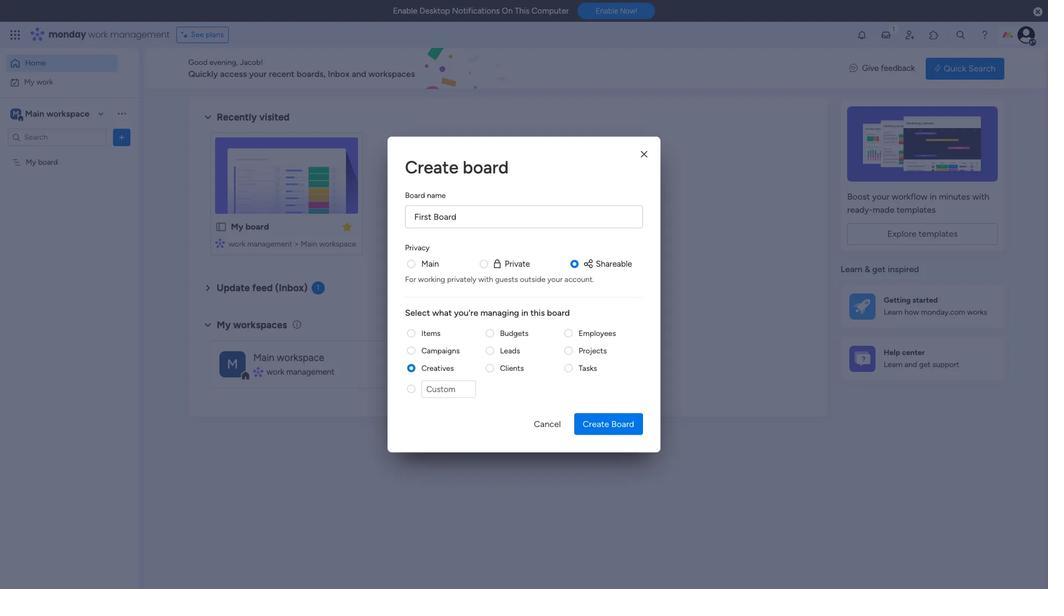 Task type: locate. For each thing, give the bounding box(es) containing it.
update feed (inbox)
[[217, 282, 308, 294]]

1 horizontal spatial main workspace
[[253, 352, 324, 364]]

dapulse close image
[[1034, 7, 1043, 17]]

1 vertical spatial get
[[920, 361, 931, 370]]

m inside workspace icon
[[227, 356, 238, 372]]

workspaces right inbox
[[369, 69, 415, 79]]

and inside help center learn and get support
[[905, 361, 918, 370]]

1 vertical spatial create
[[583, 419, 610, 430]]

budgets
[[500, 329, 529, 338]]

0 horizontal spatial m
[[13, 109, 19, 118]]

work management > main workspace
[[229, 240, 356, 249]]

my workspaces
[[217, 319, 287, 331]]

guests
[[495, 275, 518, 284]]

m for workspace image
[[13, 109, 19, 118]]

0 vertical spatial board
[[405, 191, 425, 200]]

0 vertical spatial with
[[973, 192, 990, 202]]

public board image
[[215, 221, 227, 233]]

with
[[973, 192, 990, 202], [479, 275, 494, 284]]

enable
[[393, 6, 418, 16], [596, 7, 619, 15]]

and right inbox
[[352, 69, 366, 79]]

main workspace up 'search in workspace' field
[[25, 108, 90, 119]]

0 vertical spatial management
[[110, 28, 170, 41]]

v2 user feedback image
[[850, 62, 858, 75]]

2 vertical spatial learn
[[884, 361, 903, 370]]

1 vertical spatial in
[[522, 308, 529, 318]]

management
[[110, 28, 170, 41], [247, 240, 292, 249], [286, 367, 335, 377]]

1
[[317, 283, 320, 293]]

leads
[[500, 346, 520, 356]]

0 horizontal spatial enable
[[393, 6, 418, 16]]

1 vertical spatial with
[[479, 275, 494, 284]]

create
[[405, 157, 459, 178], [583, 419, 610, 430]]

create board
[[405, 157, 509, 178]]

learn inside help center learn and get support
[[884, 361, 903, 370]]

1 image
[[889, 22, 899, 35]]

1 vertical spatial management
[[247, 240, 292, 249]]

select what you're managing in this board heading
[[405, 306, 643, 320]]

work management
[[267, 367, 335, 377]]

invite members image
[[905, 29, 916, 40]]

main right >
[[301, 240, 317, 249]]

workspace down remove from favorites 'image'
[[319, 240, 356, 249]]

in left this
[[522, 308, 529, 318]]

workspaces down update feed (inbox)
[[233, 319, 287, 331]]

management for work management
[[286, 367, 335, 377]]

1 vertical spatial board
[[612, 419, 635, 430]]

your
[[249, 69, 267, 79], [873, 192, 890, 202], [548, 275, 563, 284]]

getting started learn how monday.com works
[[884, 296, 988, 317]]

private button
[[492, 258, 530, 270]]

1 vertical spatial and
[[905, 361, 918, 370]]

1 horizontal spatial workspaces
[[369, 69, 415, 79]]

1 vertical spatial my board
[[231, 222, 269, 232]]

and
[[352, 69, 366, 79], [905, 361, 918, 370]]

learn inside the getting started learn how monday.com works
[[884, 308, 903, 317]]

for working privately with guests outside your account.
[[405, 275, 594, 284]]

board name heading
[[405, 190, 446, 201]]

main up component icon
[[253, 352, 275, 364]]

option
[[0, 152, 139, 155]]

main workspace up the work management
[[253, 352, 324, 364]]

enable left now!
[[596, 7, 619, 15]]

learn down help
[[884, 361, 903, 370]]

remove from favorites image
[[342, 221, 353, 232]]

0 vertical spatial workspaces
[[369, 69, 415, 79]]

search everything image
[[956, 29, 967, 40]]

now!
[[620, 7, 638, 15]]

create inside heading
[[405, 157, 459, 178]]

component image
[[215, 238, 225, 248]]

monday.com
[[922, 308, 966, 317]]

get down center
[[920, 361, 931, 370]]

main inside privacy element
[[422, 259, 439, 269]]

with inside 'boost your workflow in minutes with ready-made templates'
[[973, 192, 990, 202]]

access
[[220, 69, 247, 79]]

main up working
[[422, 259, 439, 269]]

get
[[873, 264, 886, 275], [920, 361, 931, 370]]

my inside button
[[24, 77, 35, 87]]

board inside "select what you're managing in this board" heading
[[547, 308, 570, 318]]

working
[[418, 275, 445, 284]]

and inside good evening, jacob! quickly access your recent boards, inbox and workspaces
[[352, 69, 366, 79]]

search
[[969, 63, 996, 73]]

work
[[88, 28, 108, 41], [36, 77, 53, 87], [229, 240, 245, 249], [267, 367, 284, 377]]

1 vertical spatial templates
[[919, 229, 958, 239]]

see plans button
[[176, 27, 229, 43]]

m
[[13, 109, 19, 118], [227, 356, 238, 372]]

recently visited
[[217, 111, 290, 123]]

get right &
[[873, 264, 886, 275]]

0 vertical spatial and
[[352, 69, 366, 79]]

feed
[[252, 282, 273, 294]]

work down home
[[36, 77, 53, 87]]

your down jacob!
[[249, 69, 267, 79]]

main button
[[422, 258, 439, 270]]

1 horizontal spatial in
[[930, 192, 937, 202]]

0 horizontal spatial create
[[405, 157, 459, 178]]

0 vertical spatial main workspace
[[25, 108, 90, 119]]

1 vertical spatial your
[[873, 192, 890, 202]]

my work
[[24, 77, 53, 87]]

your up the made
[[873, 192, 890, 202]]

my
[[24, 77, 35, 87], [26, 158, 36, 167], [231, 222, 244, 232], [217, 319, 231, 331]]

started
[[913, 296, 938, 305]]

boost your workflow in minutes with ready-made templates
[[848, 192, 990, 215]]

explore templates button
[[848, 223, 998, 245]]

works
[[968, 308, 988, 317]]

my right close my workspaces image
[[217, 319, 231, 331]]

in
[[930, 192, 937, 202], [522, 308, 529, 318]]

create inside button
[[583, 419, 610, 430]]

0 horizontal spatial my board
[[26, 158, 58, 167]]

0 vertical spatial my board
[[26, 158, 58, 167]]

learn left &
[[841, 264, 863, 275]]

my board
[[26, 158, 58, 167], [231, 222, 269, 232]]

account.
[[565, 275, 594, 284]]

0 horizontal spatial your
[[249, 69, 267, 79]]

templates right explore
[[919, 229, 958, 239]]

1 horizontal spatial enable
[[596, 7, 619, 15]]

1 horizontal spatial your
[[548, 275, 563, 284]]

main right workspace image
[[25, 108, 44, 119]]

with left guests
[[479, 275, 494, 284]]

learn
[[841, 264, 863, 275], [884, 308, 903, 317], [884, 361, 903, 370]]

0 vertical spatial m
[[13, 109, 19, 118]]

in left minutes
[[930, 192, 937, 202]]

1 horizontal spatial m
[[227, 356, 238, 372]]

1 horizontal spatial with
[[973, 192, 990, 202]]

jacob simon image
[[1018, 26, 1036, 44]]

m inside workspace image
[[13, 109, 19, 118]]

enable inside enable now! button
[[596, 7, 619, 15]]

1 horizontal spatial and
[[905, 361, 918, 370]]

visited
[[259, 111, 290, 123]]

recent
[[269, 69, 295, 79]]

board
[[463, 157, 509, 178], [38, 158, 58, 167], [246, 222, 269, 232], [547, 308, 570, 318]]

0 horizontal spatial main workspace
[[25, 108, 90, 119]]

and down center
[[905, 361, 918, 370]]

templates image image
[[851, 107, 995, 182]]

0 horizontal spatial in
[[522, 308, 529, 318]]

board inside create board heading
[[463, 157, 509, 178]]

workspace up 'search in workspace' field
[[46, 108, 90, 119]]

0 vertical spatial create
[[405, 157, 459, 178]]

privacy heading
[[405, 242, 430, 254]]

campaigns
[[422, 346, 460, 356]]

create board
[[583, 419, 635, 430]]

learn down getting
[[884, 308, 903, 317]]

>
[[294, 240, 299, 249]]

0 horizontal spatial board
[[405, 191, 425, 200]]

1 vertical spatial learn
[[884, 308, 903, 317]]

minutes
[[939, 192, 971, 202]]

cancel
[[534, 419, 561, 430]]

notifications
[[452, 6, 500, 16]]

1 horizontal spatial create
[[583, 419, 610, 430]]

help
[[884, 348, 901, 358]]

1 horizontal spatial my board
[[231, 222, 269, 232]]

close image
[[641, 150, 648, 158]]

0 vertical spatial get
[[873, 264, 886, 275]]

create up name
[[405, 157, 459, 178]]

workspace image
[[10, 108, 21, 120]]

2 vertical spatial management
[[286, 367, 335, 377]]

create board heading
[[405, 154, 643, 181]]

1 vertical spatial main workspace
[[253, 352, 324, 364]]

enable left 'desktop'
[[393, 6, 418, 16]]

work right component icon
[[267, 367, 284, 377]]

your inside 'boost your workflow in minutes with ready-made templates'
[[873, 192, 890, 202]]

good
[[188, 58, 208, 67]]

jacob!
[[240, 58, 263, 67]]

quick
[[944, 63, 967, 73]]

my board down 'search in workspace' field
[[26, 158, 58, 167]]

1 vertical spatial workspaces
[[233, 319, 287, 331]]

desktop
[[420, 6, 450, 16]]

my down 'search in workspace' field
[[26, 158, 36, 167]]

workspace image
[[220, 351, 246, 378]]

0 vertical spatial your
[[249, 69, 267, 79]]

0 horizontal spatial and
[[352, 69, 366, 79]]

1 vertical spatial m
[[227, 356, 238, 372]]

create right cancel
[[583, 419, 610, 430]]

1 horizontal spatial board
[[612, 419, 635, 430]]

workspace up the work management
[[277, 352, 324, 364]]

templates down workflow
[[897, 205, 936, 215]]

with right minutes
[[973, 192, 990, 202]]

inbox
[[328, 69, 350, 79]]

monday work management
[[49, 28, 170, 41]]

2 vertical spatial your
[[548, 275, 563, 284]]

your right outside
[[548, 275, 563, 284]]

1 horizontal spatial get
[[920, 361, 931, 370]]

2 horizontal spatial your
[[873, 192, 890, 202]]

my down home
[[24, 77, 35, 87]]

main
[[25, 108, 44, 119], [301, 240, 317, 249], [422, 259, 439, 269], [253, 352, 275, 364]]

for
[[405, 275, 416, 284]]

in inside 'boost your workflow in minutes with ready-made templates'
[[930, 192, 937, 202]]

workflow
[[892, 192, 928, 202]]

component image
[[253, 368, 263, 377]]

0 vertical spatial templates
[[897, 205, 936, 215]]

board inside the my board list box
[[38, 158, 58, 167]]

templates
[[897, 205, 936, 215], [919, 229, 958, 239]]

privately
[[447, 275, 477, 284]]

help image
[[980, 29, 991, 40]]

my board right public board image
[[231, 222, 269, 232]]

computer
[[532, 6, 569, 16]]

0 horizontal spatial with
[[479, 275, 494, 284]]

0 vertical spatial in
[[930, 192, 937, 202]]



Task type: describe. For each thing, give the bounding box(es) containing it.
close recently visited image
[[202, 111, 215, 124]]

good evening, jacob! quickly access your recent boards, inbox and workspaces
[[188, 58, 415, 79]]

plans
[[206, 30, 224, 39]]

getting started element
[[841, 285, 1005, 329]]

explore
[[888, 229, 917, 239]]

made
[[873, 205, 895, 215]]

give
[[863, 63, 879, 73]]

recently
[[217, 111, 257, 123]]

templates inside 'boost your workflow in minutes with ready-made templates'
[[897, 205, 936, 215]]

shareable
[[596, 259, 632, 269]]

my board inside list box
[[26, 158, 58, 167]]

my board list box
[[0, 151, 139, 319]]

inspired
[[888, 264, 920, 275]]

boost
[[848, 192, 871, 202]]

apps image
[[929, 29, 940, 40]]

center
[[903, 348, 925, 358]]

cancel button
[[525, 414, 570, 436]]

home
[[25, 58, 46, 68]]

board inside button
[[612, 419, 635, 430]]

items
[[422, 329, 441, 338]]

1 vertical spatial workspace
[[319, 240, 356, 249]]

open update feed (inbox) image
[[202, 282, 215, 295]]

boards,
[[297, 69, 326, 79]]

projects
[[579, 346, 607, 356]]

workspace selection element
[[10, 107, 91, 122]]

what
[[432, 308, 452, 318]]

learn & get inspired
[[841, 264, 920, 275]]

workspaces inside good evening, jacob! quickly access your recent boards, inbox and workspaces
[[369, 69, 415, 79]]

see
[[191, 30, 204, 39]]

0 horizontal spatial workspaces
[[233, 319, 287, 331]]

tasks
[[579, 364, 597, 373]]

support
[[933, 361, 960, 370]]

enable desktop notifications on this computer
[[393, 6, 569, 16]]

close my workspaces image
[[202, 319, 215, 332]]

quick search
[[944, 63, 996, 73]]

(inbox)
[[275, 282, 308, 294]]

help center learn and get support
[[884, 348, 960, 370]]

enable now!
[[596, 7, 638, 15]]

this
[[515, 6, 530, 16]]

create for create board
[[583, 419, 610, 430]]

give feedback
[[863, 63, 915, 73]]

inbox image
[[881, 29, 892, 40]]

v2 bolt switch image
[[935, 63, 942, 75]]

enable for enable now!
[[596, 7, 619, 15]]

work right component image
[[229, 240, 245, 249]]

select what you're managing in this board option group
[[405, 328, 643, 405]]

feedback
[[881, 63, 915, 73]]

getting
[[884, 296, 911, 305]]

evening,
[[209, 58, 238, 67]]

main inside workspace selection element
[[25, 108, 44, 119]]

you're
[[454, 308, 479, 318]]

shareable button
[[583, 258, 632, 270]]

management for work management > main workspace
[[247, 240, 292, 249]]

board name
[[405, 191, 446, 200]]

notifications image
[[857, 29, 868, 40]]

privacy element
[[405, 258, 643, 285]]

my right public board image
[[231, 222, 244, 232]]

0 vertical spatial workspace
[[46, 108, 90, 119]]

templates inside 'button'
[[919, 229, 958, 239]]

update
[[217, 282, 250, 294]]

on
[[502, 6, 513, 16]]

select
[[405, 308, 430, 318]]

how
[[905, 308, 920, 317]]

in inside heading
[[522, 308, 529, 318]]

name
[[427, 191, 446, 200]]

0 vertical spatial learn
[[841, 264, 863, 275]]

Board name field
[[405, 206, 643, 229]]

2 vertical spatial workspace
[[277, 352, 324, 364]]

create for create board
[[405, 157, 459, 178]]

help center element
[[841, 337, 1005, 381]]

outside
[[520, 275, 546, 284]]

get inside help center learn and get support
[[920, 361, 931, 370]]

work right monday
[[88, 28, 108, 41]]

explore templates
[[888, 229, 958, 239]]

Custom field
[[422, 381, 476, 398]]

monday
[[49, 28, 86, 41]]

my work button
[[7, 73, 117, 91]]

your inside good evening, jacob! quickly access your recent boards, inbox and workspaces
[[249, 69, 267, 79]]

main workspace inside workspace selection element
[[25, 108, 90, 119]]

select what you're managing in this board
[[405, 308, 570, 318]]

home button
[[7, 55, 117, 72]]

with inside privacy element
[[479, 275, 494, 284]]

work inside button
[[36, 77, 53, 87]]

clients
[[500, 364, 524, 373]]

employees
[[579, 329, 616, 338]]

see plans
[[191, 30, 224, 39]]

quick search button
[[926, 58, 1005, 79]]

Search in workspace field
[[23, 131, 91, 144]]

&
[[865, 264, 871, 275]]

managing
[[481, 308, 519, 318]]

creatives
[[422, 364, 454, 373]]

private
[[505, 259, 530, 269]]

0 horizontal spatial get
[[873, 264, 886, 275]]

privacy
[[405, 243, 430, 253]]

select product image
[[10, 29, 21, 40]]

ready-
[[848, 205, 873, 215]]

learn for help
[[884, 361, 903, 370]]

enable for enable desktop notifications on this computer
[[393, 6, 418, 16]]

my inside list box
[[26, 158, 36, 167]]

m for workspace icon
[[227, 356, 238, 372]]

board inside "heading"
[[405, 191, 425, 200]]

learn for getting
[[884, 308, 903, 317]]

quickly
[[188, 69, 218, 79]]

your inside privacy element
[[548, 275, 563, 284]]

enable now! button
[[578, 3, 656, 19]]



Task type: vqa. For each thing, say whether or not it's contained in the screenshot.
Notifications icon
yes



